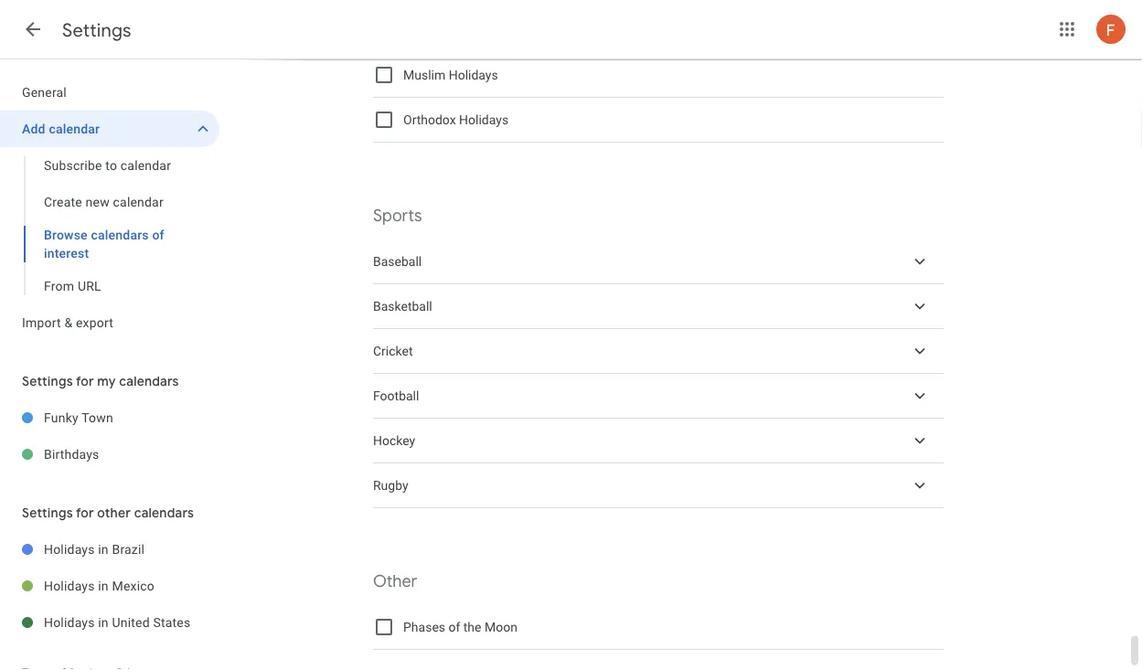 Task type: vqa. For each thing, say whether or not it's contained in the screenshot.
12 to the bottom
no



Task type: describe. For each thing, give the bounding box(es) containing it.
birthdays
[[44, 447, 99, 462]]

1 horizontal spatial of
[[449, 620, 461, 635]]

muslim holidays
[[403, 67, 498, 83]]

in for mexico
[[98, 579, 109, 594]]

cricket tree item
[[373, 329, 944, 374]]

add calendar
[[22, 121, 100, 136]]

group containing subscribe to calendar
[[0, 147, 220, 305]]

browse calendars of interest
[[44, 227, 164, 261]]

settings for other calendars
[[22, 505, 194, 522]]

funky town
[[44, 410, 113, 425]]

settings for other calendars tree
[[0, 532, 220, 641]]

brazil
[[112, 542, 145, 557]]

general
[[22, 85, 67, 100]]

in for united
[[98, 615, 109, 630]]

of inside "browse calendars of interest"
[[152, 227, 164, 242]]

&
[[64, 315, 73, 330]]

calendars for other
[[134, 505, 194, 522]]

muslim
[[403, 67, 446, 83]]

mexico
[[112, 579, 155, 594]]

interest
[[44, 246, 89, 261]]

holidays in united states tree item
[[0, 605, 220, 641]]

other
[[97, 505, 131, 522]]

url
[[78, 279, 101, 294]]

create
[[44, 194, 82, 210]]

phases
[[403, 620, 446, 635]]

birthdays link
[[44, 436, 220, 473]]

football tree item
[[373, 374, 944, 419]]

subscribe to calendar
[[44, 158, 171, 173]]

from
[[44, 279, 74, 294]]

holidays for holidays in united states
[[44, 615, 95, 630]]

settings for settings for my calendars
[[22, 373, 73, 390]]

rugby
[[373, 478, 409, 493]]

import & export
[[22, 315, 114, 330]]

settings heading
[[62, 18, 132, 42]]

new
[[86, 194, 110, 210]]

add calendar tree item
[[0, 111, 220, 147]]

settings for settings for other calendars
[[22, 505, 73, 522]]

create new calendar
[[44, 194, 164, 210]]

calendar for create new calendar
[[113, 194, 164, 210]]

the
[[464, 620, 482, 635]]

other
[[373, 571, 418, 592]]

calendar for subscribe to calendar
[[121, 158, 171, 173]]

my
[[97, 373, 116, 390]]



Task type: locate. For each thing, give the bounding box(es) containing it.
settings
[[62, 18, 132, 42], [22, 373, 73, 390], [22, 505, 73, 522]]

moon
[[485, 620, 518, 635]]

calendars right my
[[119, 373, 179, 390]]

basketball tree item
[[373, 285, 944, 329]]

settings for my calendars
[[22, 373, 179, 390]]

holidays inside 'link'
[[44, 615, 95, 630]]

0 vertical spatial for
[[76, 373, 94, 390]]

settings for my calendars tree
[[0, 400, 220, 473]]

of left the 'the'
[[449, 620, 461, 635]]

holidays inside tree item
[[44, 542, 95, 557]]

in left brazil
[[98, 542, 109, 557]]

of down create new calendar
[[152, 227, 164, 242]]

calendars down create new calendar
[[91, 227, 149, 242]]

in
[[98, 542, 109, 557], [98, 579, 109, 594], [98, 615, 109, 630]]

calendars for my
[[119, 373, 179, 390]]

holidays in mexico link
[[44, 568, 220, 605]]

2 vertical spatial calendar
[[113, 194, 164, 210]]

2 vertical spatial settings
[[22, 505, 73, 522]]

for left my
[[76, 373, 94, 390]]

holidays up holidays in mexico
[[44, 542, 95, 557]]

2 vertical spatial calendars
[[134, 505, 194, 522]]

in inside tree item
[[98, 542, 109, 557]]

in inside 'link'
[[98, 615, 109, 630]]

birthdays tree item
[[0, 436, 220, 473]]

export
[[76, 315, 114, 330]]

holidays up orthodox holidays
[[449, 67, 498, 83]]

orthodox
[[403, 112, 456, 127]]

tree
[[0, 74, 220, 341]]

1 for from the top
[[76, 373, 94, 390]]

settings up funky
[[22, 373, 73, 390]]

orthodox holidays
[[403, 112, 509, 127]]

calendar right new
[[113, 194, 164, 210]]

for left other
[[76, 505, 94, 522]]

calendar
[[49, 121, 100, 136], [121, 158, 171, 173], [113, 194, 164, 210]]

holidays in brazil
[[44, 542, 145, 557]]

holidays for holidays in brazil
[[44, 542, 95, 557]]

0 vertical spatial settings
[[62, 18, 132, 42]]

tree containing general
[[0, 74, 220, 341]]

sports
[[373, 205, 422, 226]]

subscribe
[[44, 158, 102, 173]]

hockey
[[373, 433, 416, 449]]

2 in from the top
[[98, 579, 109, 594]]

town
[[82, 410, 113, 425]]

2 for from the top
[[76, 505, 94, 522]]

of
[[152, 227, 164, 242], [449, 620, 461, 635]]

holidays
[[449, 67, 498, 83], [459, 112, 509, 127], [44, 542, 95, 557], [44, 579, 95, 594], [44, 615, 95, 630]]

0 horizontal spatial of
[[152, 227, 164, 242]]

phases of the moon
[[403, 620, 518, 635]]

in for brazil
[[98, 542, 109, 557]]

0 vertical spatial calendar
[[49, 121, 100, 136]]

calendars up holidays in brazil link
[[134, 505, 194, 522]]

calendar right to
[[121, 158, 171, 173]]

from url
[[44, 279, 101, 294]]

holidays in mexico
[[44, 579, 155, 594]]

1 vertical spatial calendar
[[121, 158, 171, 173]]

in left mexico
[[98, 579, 109, 594]]

funky town tree item
[[0, 400, 220, 436]]

1 vertical spatial for
[[76, 505, 94, 522]]

united
[[112, 615, 150, 630]]

holidays in united states
[[44, 615, 191, 630]]

2 vertical spatial in
[[98, 615, 109, 630]]

go back image
[[22, 18, 44, 40]]

browse
[[44, 227, 88, 242]]

0 vertical spatial in
[[98, 542, 109, 557]]

holidays in brazil link
[[44, 532, 220, 568]]

holidays down the 'holidays in brazil'
[[44, 579, 95, 594]]

1 vertical spatial calendars
[[119, 373, 179, 390]]

1 vertical spatial settings
[[22, 373, 73, 390]]

calendars
[[91, 227, 149, 242], [119, 373, 179, 390], [134, 505, 194, 522]]

baseball
[[373, 254, 422, 269]]

in left the united
[[98, 615, 109, 630]]

hockey tree item
[[373, 419, 944, 464]]

import
[[22, 315, 61, 330]]

holidays in united states link
[[44, 605, 220, 641]]

cricket
[[373, 344, 413, 359]]

1 vertical spatial in
[[98, 579, 109, 594]]

baseball tree item
[[373, 240, 944, 285]]

for for other
[[76, 505, 94, 522]]

holidays for holidays in mexico
[[44, 579, 95, 594]]

0 vertical spatial of
[[152, 227, 164, 242]]

3 in from the top
[[98, 615, 109, 630]]

football
[[373, 389, 419, 404]]

rugby tree item
[[373, 464, 944, 509]]

add
[[22, 121, 45, 136]]

holidays right orthodox at the left of page
[[459, 112, 509, 127]]

holidays in mexico tree item
[[0, 568, 220, 605]]

1 vertical spatial of
[[449, 620, 461, 635]]

1 in from the top
[[98, 542, 109, 557]]

settings for settings
[[62, 18, 132, 42]]

holidays in brazil tree item
[[0, 532, 220, 568]]

calendar inside tree item
[[49, 121, 100, 136]]

basketball
[[373, 299, 433, 314]]

0 vertical spatial calendars
[[91, 227, 149, 242]]

holidays down holidays in mexico
[[44, 615, 95, 630]]

for for my
[[76, 373, 94, 390]]

group
[[0, 147, 220, 305]]

to
[[105, 158, 117, 173]]

settings right go back 'image'
[[62, 18, 132, 42]]

states
[[153, 615, 191, 630]]

calendars inside "browse calendars of interest"
[[91, 227, 149, 242]]

for
[[76, 373, 94, 390], [76, 505, 94, 522]]

settings up the 'holidays in brazil'
[[22, 505, 73, 522]]

funky
[[44, 410, 78, 425]]

calendar up subscribe
[[49, 121, 100, 136]]



